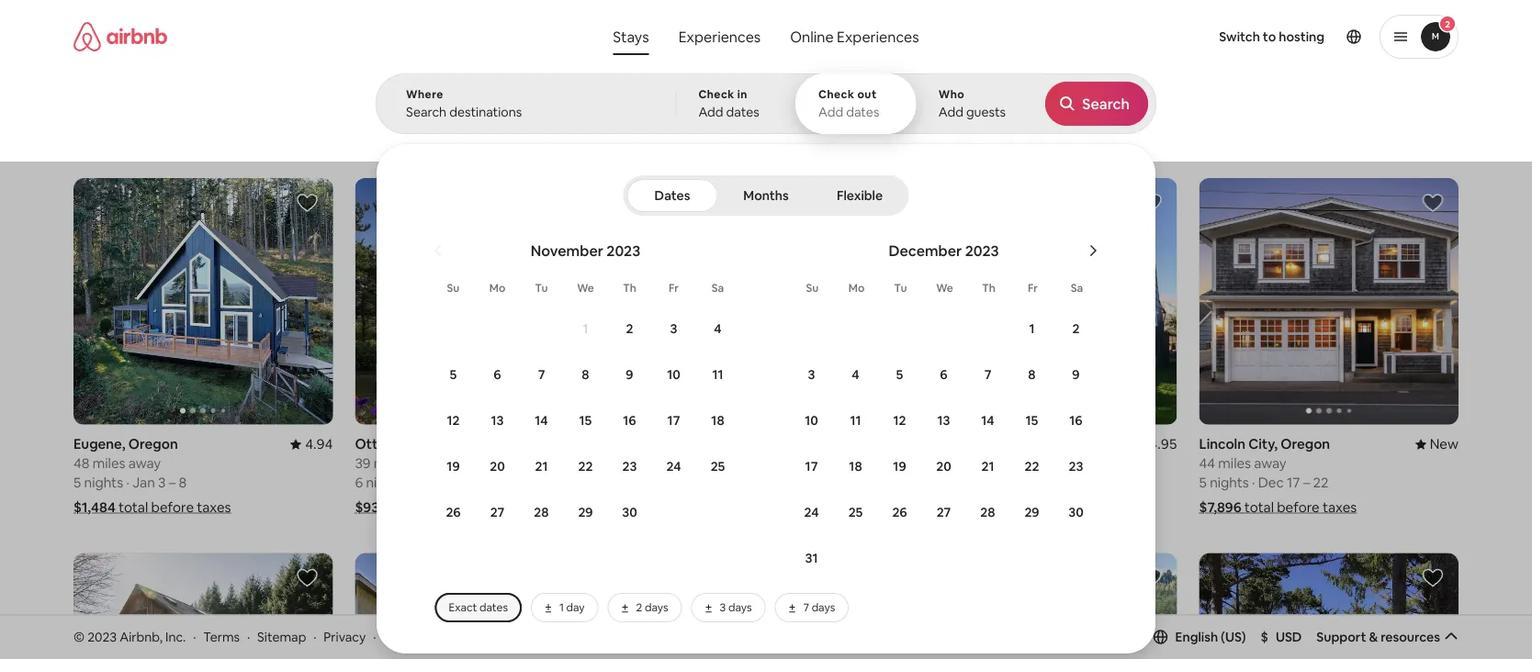 Task type: vqa. For each thing, say whether or not it's contained in the screenshot.
2nd Add to wishlist: Newport Beach, California image from the left
no



Task type: describe. For each thing, give the bounding box(es) containing it.
1 30 from the left
[[622, 504, 637, 521]]

2 mo from the left
[[849, 281, 865, 295]]

· inside eugene, oregon 48 miles away 5 nights · jan 3 – 8 $1,484 total before taxes
[[126, 474, 129, 492]]

your privacy choices link
[[383, 629, 537, 645]]

1 vertical spatial 24
[[804, 504, 819, 521]]

2 th from the left
[[982, 281, 996, 295]]

december 2023
[[889, 241, 999, 260]]

historical
[[1002, 136, 1051, 150]]

amazing views
[[633, 136, 710, 150]]

who
[[939, 87, 965, 102]]

9 for second 9 button from the left
[[1072, 367, 1080, 383]]

add to wishlist: newberg, oregon image
[[296, 567, 318, 589]]

2 12 button from the left
[[878, 399, 922, 443]]

hosting
[[1279, 28, 1325, 45]]

3 inside eugene, oregon 48 miles away 5 nights · jan 3 – 8 $1,484 total before taxes
[[158, 474, 166, 492]]

2 nights from the left
[[366, 474, 405, 492]]

2 horizontal spatial 4
[[852, 367, 860, 383]]

2 taxes from the left
[[468, 499, 502, 517]]

dates
[[655, 187, 690, 204]]

0 horizontal spatial 17 button
[[652, 399, 696, 443]]

inc.
[[165, 629, 186, 645]]

privacy link
[[324, 629, 366, 645]]

experiences button
[[664, 18, 776, 55]]

23 for second 23 button from the right
[[622, 458, 637, 475]]

0 vertical spatial 24 button
[[652, 445, 696, 489]]

1 21 button from the left
[[520, 445, 564, 489]]

online
[[790, 27, 834, 46]]

resources
[[1381, 629, 1440, 646]]

1 horizontal spatial 13
[[742, 474, 755, 492]]

1 15 button from the left
[[564, 399, 608, 443]]

stays
[[613, 27, 649, 46]]

2 23 button from the left
[[1054, 445, 1098, 489]]

2 14 button from the left
[[966, 399, 1010, 443]]

mansions
[[553, 136, 602, 150]]

6 nights
[[355, 474, 405, 492]]

1 fr from the left
[[669, 281, 679, 295]]

1 20 button from the left
[[475, 445, 520, 489]]

2023 for ©
[[87, 629, 117, 645]]

5 inside lincoln city, oregon 44 miles away 5 nights · dec 17 – 22 $7,896 total before taxes
[[1199, 474, 1207, 492]]

10 for bottommost 10 button
[[805, 412, 818, 429]]

0 horizontal spatial 4 button
[[696, 307, 740, 351]]

where
[[406, 87, 444, 102]]

2 before from the left
[[422, 499, 465, 517]]

– for nov 28 – dec 4
[[461, 474, 468, 492]]

7 for second the 7 button from right
[[538, 367, 545, 383]]

1 vertical spatial 24 button
[[790, 491, 834, 535]]

0 horizontal spatial 10 button
[[652, 353, 696, 397]]

© 2023 airbnb, inc. · terms · sitemap · privacy · your privacy choices
[[73, 629, 505, 645]]

out
[[857, 87, 877, 102]]

1 vertical spatial 10 button
[[790, 399, 834, 443]]

– inside eugene, oregon 48 miles away 5 nights · jan 3 – 8 $1,484 total before taxes
[[169, 474, 176, 492]]

check for check in add dates
[[699, 87, 735, 102]]

2 5 button from the left
[[878, 353, 922, 397]]

21 for 2nd 21 button
[[982, 458, 994, 475]]

31 button
[[790, 537, 834, 581]]

otter
[[355, 435, 391, 453]]

4.94 out of 5 average rating image
[[290, 435, 333, 453]]

0 horizontal spatial 11 button
[[696, 353, 740, 397]]

3 before from the left
[[985, 499, 1028, 517]]

grid
[[782, 136, 803, 150]]

1 horizontal spatial 7
[[803, 601, 809, 615]]

19 for 1st 19 "button"
[[447, 458, 460, 475]]

2 7 button from the left
[[966, 353, 1010, 397]]

7 days
[[803, 601, 835, 615]]

11 for left 11 button
[[712, 367, 723, 383]]

2 16 button from the left
[[1054, 399, 1098, 443]]

7 for 1st the 7 button from the right
[[984, 367, 992, 383]]

the-
[[761, 136, 782, 150]]

40 miles away
[[636, 455, 724, 472]]

21 for 2nd 21 button from right
[[535, 458, 548, 475]]

1 14 from the left
[[535, 412, 548, 429]]

2 20 from the left
[[936, 458, 952, 475]]

2 button
[[1380, 15, 1459, 59]]

0 horizontal spatial 3 button
[[652, 307, 696, 351]]

eugene, oregon 48 miles away 5 nights · jan 3 – 8 $1,484 total before taxes
[[73, 435, 231, 517]]

2 horizontal spatial 13
[[938, 412, 950, 429]]

1 14 button from the left
[[520, 399, 564, 443]]

1 horizontal spatial 25 button
[[834, 491, 878, 535]]

add to wishlist: lincoln city, oregon image
[[1422, 192, 1444, 214]]

lincoln
[[1199, 435, 1246, 453]]

0 horizontal spatial 4
[[500, 474, 508, 492]]

2 26 button from the left
[[878, 491, 922, 535]]

in
[[737, 87, 748, 102]]

rock,
[[394, 435, 430, 453]]

online experiences
[[790, 27, 919, 46]]

1 day
[[559, 601, 585, 615]]

22 inside lincoln city, oregon 44 miles away 5 nights · dec 17 – 22 $7,896 total before taxes
[[1313, 474, 1329, 492]]

airbnb,
[[120, 629, 163, 645]]

nights inside lincoln city, oregon 44 miles away 5 nights · dec 17 – 22 $7,896 total before taxes
[[1210, 474, 1249, 492]]

flexible button
[[814, 179, 905, 212]]

none search field containing stays
[[376, 0, 1532, 654]]

5 nights for 43
[[918, 474, 968, 492]]

days for 3 days
[[728, 601, 752, 615]]

1 horizontal spatial 18 button
[[834, 445, 878, 489]]

3 nights from the left
[[647, 474, 686, 492]]

2 29 button from the left
[[1010, 491, 1054, 535]]

26 for 2nd 26 'button' from right
[[446, 504, 461, 521]]

eugene,
[[73, 435, 125, 453]]

43 miles away
[[918, 455, 1005, 472]]

4.95
[[1150, 435, 1177, 453]]

away inside eugene, oregon 48 miles away 5 nights · jan 3 – 8 $1,484 total before taxes
[[128, 455, 161, 472]]

2 30 button from the left
[[1054, 491, 1098, 535]]

2 vertical spatial 10
[[1025, 474, 1039, 492]]

1 vertical spatial 11 button
[[834, 399, 878, 443]]

$
[[1261, 629, 1269, 646]]

$7,896
[[1199, 499, 1242, 517]]

city,
[[1249, 435, 1278, 453]]

add to wishlist: eugene, oregon image
[[1141, 192, 1163, 214]]

22 for first 22 button from the right
[[1025, 458, 1039, 475]]

check out add dates
[[819, 87, 880, 120]]

$1,544
[[636, 499, 678, 517]]

2 experiences from the left
[[837, 27, 919, 46]]

support & resources button
[[1317, 629, 1459, 646]]

4 away from the left
[[972, 455, 1005, 472]]

0 horizontal spatial 17
[[668, 412, 680, 429]]

your
[[383, 629, 410, 645]]

2 horizontal spatial 6
[[940, 367, 948, 383]]

3 miles from the left
[[656, 455, 689, 472]]

stays button
[[598, 18, 664, 55]]

rooms
[[398, 136, 434, 150]]

2 27 from the left
[[937, 504, 951, 521]]

1 for november 2023
[[583, 321, 588, 337]]

1 8 button from the left
[[564, 353, 608, 397]]

40
[[636, 455, 653, 472]]

$976
[[918, 499, 949, 517]]

0 vertical spatial 24
[[666, 458, 681, 475]]

1 horizontal spatial 17
[[805, 458, 818, 475]]

nov 5 – 10
[[977, 474, 1039, 492]]

1 16 button from the left
[[608, 399, 652, 443]]

terms
[[203, 629, 240, 645]]

stays tab panel
[[376, 73, 1532, 654]]

48
[[73, 455, 90, 472]]

2 su from the left
[[806, 281, 819, 295]]

9 for second 9 button from right
[[626, 367, 634, 383]]

2 19 button from the left
[[878, 445, 922, 489]]

39
[[355, 455, 371, 472]]

usd
[[1276, 629, 1302, 646]]

add to wishlist: eugene, oregon image
[[296, 192, 318, 214]]

5 inside eugene, oregon 48 miles away 5 nights · jan 3 – 8 $1,484 total before taxes
[[73, 474, 81, 492]]

day
[[566, 601, 585, 615]]

2023 for december
[[965, 241, 999, 260]]

1 vertical spatial 4 button
[[834, 353, 878, 397]]

$976 total before taxes
[[918, 499, 1065, 517]]

25 for the rightmost the 25 button
[[849, 504, 863, 521]]

what can we help you find? tab list
[[598, 18, 776, 55]]

nov 28 – dec 4
[[414, 474, 508, 492]]

jan 8 – 13
[[695, 474, 755, 492]]

switch
[[1219, 28, 1260, 45]]

16 for first 16 button from the left
[[623, 412, 636, 429]]

18 for the rightmost the 18 button
[[849, 458, 862, 475]]

english (us) button
[[1153, 629, 1246, 646]]

tiny
[[833, 136, 854, 150]]

0 vertical spatial 4
[[714, 321, 722, 337]]

2 jan from the left
[[695, 474, 718, 492]]

1 for december 2023
[[1029, 321, 1035, 337]]

1 su from the left
[[447, 281, 460, 295]]

31
[[805, 550, 818, 567]]

display total before taxes switch
[[1410, 117, 1443, 139]]

trending
[[923, 136, 970, 150]]

$1,544 button
[[636, 499, 794, 517]]

historical homes
[[1002, 136, 1088, 150]]

4 miles from the left
[[937, 455, 969, 472]]

2 28 button from the left
[[966, 491, 1010, 535]]

2 total from the left
[[390, 499, 419, 517]]

miles inside eugene, oregon 48 miles away 5 nights · jan 3 – 8 $1,484 total before taxes
[[93, 455, 125, 472]]

3 total from the left
[[952, 499, 982, 517]]

new place to stay image
[[1415, 435, 1459, 453]]

19 for 1st 19 "button" from the right
[[893, 458, 906, 475]]

dec inside lincoln city, oregon 44 miles away 5 nights · dec 17 – 22 $7,896 total before taxes
[[1258, 474, 1284, 492]]

english
[[1175, 629, 1218, 646]]

– inside lincoln city, oregon 44 miles away 5 nights · dec 17 – 22 $7,896 total before taxes
[[1303, 474, 1310, 492]]

months
[[744, 187, 789, 204]]

&
[[1369, 629, 1378, 646]]

(us)
[[1221, 629, 1246, 646]]

switch to hosting link
[[1208, 17, 1336, 56]]

taxes inside eugene, oregon 48 miles away 5 nights · jan 3 – 8 $1,484 total before taxes
[[197, 499, 231, 517]]

add to wishlist: cloverdale, oregon image
[[1141, 567, 1163, 589]]

views
[[681, 136, 710, 150]]

1 sa from the left
[[712, 281, 724, 295]]

1 15 from the left
[[579, 412, 592, 429]]

1 button for december 2023
[[1010, 307, 1054, 351]]

before inside lincoln city, oregon 44 miles away 5 nights · dec 17 – 22 $7,896 total before taxes
[[1277, 499, 1320, 517]]

1 horizontal spatial 6
[[494, 367, 501, 383]]

2 15 from the left
[[1026, 412, 1038, 429]]

1 horizontal spatial 3 button
[[790, 353, 834, 397]]

1 vertical spatial 17 button
[[790, 445, 834, 489]]

november
[[531, 241, 604, 260]]

december
[[889, 241, 962, 260]]

1 22 button from the left
[[564, 445, 608, 489]]

43
[[918, 455, 934, 472]]

online experiences link
[[776, 18, 934, 55]]

lincoln city, oregon 44 miles away 5 nights · dec 17 – 22 $7,896 total before taxes
[[1199, 435, 1357, 517]]

dates for check out add dates
[[846, 104, 880, 120]]

new
[[1430, 435, 1459, 453]]

1 27 button from the left
[[475, 491, 520, 535]]

29 for 1st 29 button from the right
[[1025, 504, 1040, 521]]

$ usd
[[1261, 629, 1302, 646]]

· inside lincoln city, oregon 44 miles away 5 nights · dec 17 – 22 $7,896 total before taxes
[[1252, 474, 1255, 492]]

2 13 button from the left
[[922, 399, 966, 443]]

2 21 button from the left
[[966, 445, 1010, 489]]

flexible
[[837, 187, 883, 204]]

2 tu from the left
[[894, 281, 907, 295]]

november 2023
[[531, 241, 641, 260]]

check for check out add dates
[[819, 87, 855, 102]]

0 horizontal spatial 6
[[355, 474, 363, 492]]

days for 7 days
[[812, 601, 835, 615]]

16 for first 16 button from the right
[[1070, 412, 1083, 429]]

miles inside otter rock, oregon 39 miles away
[[374, 455, 407, 472]]

terms link
[[203, 629, 240, 645]]

1 7 button from the left
[[520, 353, 564, 397]]

1 13 button from the left
[[475, 399, 520, 443]]

3 taxes from the left
[[1031, 499, 1065, 517]]

18 for left the 18 button
[[711, 412, 725, 429]]

add for check in add dates
[[699, 104, 723, 120]]

$1,484
[[73, 499, 116, 517]]



Task type: locate. For each thing, give the bounding box(es) containing it.
20 right otter rock, oregon 39 miles away
[[490, 458, 505, 475]]

support & resources
[[1317, 629, 1440, 646]]

oregon inside eugene, oregon 48 miles away 5 nights · jan 3 – 8 $1,484 total before taxes
[[128, 435, 178, 453]]

2 fr from the left
[[1028, 281, 1038, 295]]

2 vertical spatial 4
[[500, 474, 508, 492]]

15
[[579, 412, 592, 429], [1026, 412, 1038, 429]]

1 – from the left
[[169, 474, 176, 492]]

1
[[583, 321, 588, 337], [1029, 321, 1035, 337], [559, 601, 564, 615]]

19 button
[[431, 445, 475, 489], [878, 445, 922, 489]]

2 horizontal spatial 2023
[[965, 241, 999, 260]]

2 privacy from the left
[[413, 629, 455, 645]]

1 horizontal spatial 5 button
[[878, 353, 922, 397]]

add to wishlist: lincoln city, oregon image
[[859, 192, 881, 214]]

1 5 nights from the left
[[636, 474, 686, 492]]

nights up $1,484
[[84, 474, 123, 492]]

check left in
[[699, 87, 735, 102]]

profile element
[[950, 0, 1459, 73]]

days down 31 button
[[812, 601, 835, 615]]

4 taxes from the left
[[1323, 499, 1357, 517]]

nights down '40 miles away'
[[647, 474, 686, 492]]

24 button up $1,544 in the bottom of the page
[[652, 445, 696, 489]]

tab list containing dates
[[627, 175, 905, 216]]

1 9 from the left
[[626, 367, 634, 383]]

28 for first the '28' button from left
[[534, 504, 549, 521]]

1 vertical spatial 18 button
[[834, 445, 878, 489]]

1 horizontal spatial 22 button
[[1010, 445, 1054, 489]]

who add guests
[[939, 87, 1006, 120]]

28 button
[[520, 491, 564, 535], [966, 491, 1010, 535]]

16 button up 40
[[608, 399, 652, 443]]

2 26 from the left
[[892, 504, 907, 521]]

0 horizontal spatial 29
[[578, 504, 593, 521]]

0 horizontal spatial 16
[[623, 412, 636, 429]]

2 21 from the left
[[982, 458, 994, 475]]

dec
[[471, 474, 497, 492], [1258, 474, 1284, 492]]

1 28 button from the left
[[520, 491, 564, 535]]

2023 for november
[[607, 241, 641, 260]]

0 horizontal spatial 18 button
[[696, 399, 740, 443]]

taxes inside lincoln city, oregon 44 miles away 5 nights · dec 17 – 22 $7,896 total before taxes
[[1323, 499, 1357, 517]]

tu down the november
[[535, 281, 548, 295]]

1 horizontal spatial 18
[[849, 458, 862, 475]]

1 19 button from the left
[[431, 445, 475, 489]]

26 for 1st 26 'button' from right
[[892, 504, 907, 521]]

23 button up $1,544 in the bottom of the page
[[608, 445, 652, 489]]

29 left $1,544 in the bottom of the page
[[578, 504, 593, 521]]

0 horizontal spatial 23 button
[[608, 445, 652, 489]]

1 we from the left
[[577, 281, 594, 295]]

1 horizontal spatial 2 button
[[1054, 307, 1098, 351]]

1 horizontal spatial 29 button
[[1010, 491, 1054, 535]]

0 horizontal spatial 23
[[622, 458, 637, 475]]

26 left $976
[[892, 504, 907, 521]]

0 horizontal spatial 2023
[[87, 629, 117, 645]]

13 up $1,544 button
[[742, 474, 755, 492]]

2 22 button from the left
[[1010, 445, 1054, 489]]

25 up $1,544 button
[[711, 458, 725, 475]]

$935
[[355, 499, 387, 517]]

check in add dates
[[699, 87, 759, 120]]

16
[[623, 412, 636, 429], [1070, 412, 1083, 429]]

1 horizontal spatial privacy
[[413, 629, 455, 645]]

before right $1,484
[[151, 499, 194, 517]]

dec up $935 total before taxes
[[471, 474, 497, 492]]

1 oregon from the left
[[128, 435, 178, 453]]

2 12 from the left
[[893, 412, 906, 429]]

17 button right jan 8 – 13
[[790, 445, 834, 489]]

18 up '40 miles away'
[[711, 412, 725, 429]]

total right $935
[[390, 499, 419, 517]]

experiences up in
[[679, 27, 761, 46]]

0 horizontal spatial sa
[[712, 281, 724, 295]]

1 jan from the left
[[132, 474, 155, 492]]

1 privacy from the left
[[324, 629, 366, 645]]

4 nights from the left
[[929, 474, 968, 492]]

taxes
[[197, 499, 231, 517], [468, 499, 502, 517], [1031, 499, 1065, 517], [1323, 499, 1357, 517]]

1 total from the left
[[119, 499, 148, 517]]

19 left 43
[[893, 458, 906, 475]]

2 6 button from the left
[[922, 353, 966, 397]]

calendar application
[[398, 221, 1532, 586]]

$935 total before taxes
[[355, 499, 502, 517]]

1 horizontal spatial 19 button
[[878, 445, 922, 489]]

nights up $935
[[366, 474, 405, 492]]

13
[[491, 412, 504, 429], [938, 412, 950, 429], [742, 474, 755, 492]]

sitemap
[[257, 629, 306, 645]]

miles right 43
[[937, 455, 969, 472]]

18 button
[[696, 399, 740, 443], [834, 445, 878, 489]]

2 5 nights from the left
[[918, 474, 968, 492]]

0 horizontal spatial tu
[[535, 281, 548, 295]]

away up nov 5 – 10
[[972, 455, 1005, 472]]

away up jan 8 – 13
[[692, 455, 724, 472]]

miles down eugene,
[[93, 455, 125, 472]]

1 horizontal spatial 15
[[1026, 412, 1038, 429]]

nov up "$976 total before taxes"
[[977, 474, 1002, 492]]

away inside lincoln city, oregon 44 miles away 5 nights · dec 17 – 22 $7,896 total before taxes
[[1254, 455, 1287, 472]]

22
[[578, 458, 593, 475], [1025, 458, 1039, 475], [1313, 474, 1329, 492]]

nights inside eugene, oregon 48 miles away 5 nights · jan 3 – 8 $1,484 total before taxes
[[84, 474, 123, 492]]

1 check from the left
[[699, 87, 735, 102]]

21 button
[[520, 445, 564, 489], [966, 445, 1010, 489]]

3 add from the left
[[939, 104, 964, 120]]

dates inside 'check out add dates'
[[846, 104, 880, 120]]

1 horizontal spatial 10
[[805, 412, 818, 429]]

check inside "check in add dates"
[[699, 87, 735, 102]]

exact dates
[[449, 601, 508, 615]]

9
[[626, 367, 634, 383], [1072, 367, 1080, 383]]

12 for 1st '12' button from left
[[447, 412, 460, 429]]

1 horizontal spatial 15 button
[[1010, 399, 1054, 443]]

5 miles from the left
[[1218, 455, 1251, 472]]

2 away from the left
[[410, 455, 442, 472]]

27 down 43 miles away
[[937, 504, 951, 521]]

we
[[577, 281, 594, 295], [936, 281, 953, 295]]

18 left 43
[[849, 458, 862, 475]]

25 button up $1,544 button
[[696, 445, 740, 489]]

25 for the 25 button to the left
[[711, 458, 725, 475]]

2 23 from the left
[[1069, 458, 1084, 475]]

26 button down otter rock, oregon 39 miles away
[[431, 491, 475, 535]]

19 button up $976
[[878, 445, 922, 489]]

4 – from the left
[[1016, 474, 1022, 492]]

22 button left 40
[[564, 445, 608, 489]]

jan inside eugene, oregon 48 miles away 5 nights · jan 3 – 8 $1,484 total before taxes
[[132, 474, 155, 492]]

dates for check in add dates
[[726, 104, 759, 120]]

24 button up 31 button
[[790, 491, 834, 535]]

0 vertical spatial 25 button
[[696, 445, 740, 489]]

dec down city,
[[1258, 474, 1284, 492]]

0 horizontal spatial experiences
[[679, 27, 761, 46]]

1 30 button from the left
[[608, 491, 652, 535]]

12 for 1st '12' button from right
[[893, 412, 906, 429]]

0 horizontal spatial 7
[[538, 367, 545, 383]]

1 horizontal spatial 2023
[[607, 241, 641, 260]]

1 horizontal spatial 11 button
[[834, 399, 878, 443]]

1 horizontal spatial 30 button
[[1054, 491, 1098, 535]]

2 horizontal spatial 17
[[1287, 474, 1300, 492]]

0 horizontal spatial 21
[[535, 458, 548, 475]]

2 16 from the left
[[1070, 412, 1083, 429]]

2 horizontal spatial oregon
[[1281, 435, 1330, 453]]

0 horizontal spatial dates
[[480, 601, 508, 615]]

away right '48'
[[128, 455, 161, 472]]

23 button right nov 5 – 10
[[1054, 445, 1098, 489]]

0 horizontal spatial 29 button
[[564, 491, 608, 535]]

1 horizontal spatial 11
[[850, 412, 861, 429]]

oregon inside otter rock, oregon 39 miles away
[[433, 435, 482, 453]]

3 button
[[652, 307, 696, 351], [790, 353, 834, 397]]

dates down out on the right of the page
[[846, 104, 880, 120]]

18 button left 43
[[834, 445, 878, 489]]

25 button up 31 button
[[834, 491, 878, 535]]

1 horizontal spatial 8 button
[[1010, 353, 1054, 397]]

group containing amazing views
[[73, 92, 1144, 164]]

1 horizontal spatial 4
[[714, 321, 722, 337]]

28 button right nov 28 – dec 4
[[520, 491, 564, 535]]

17 inside lincoln city, oregon 44 miles away 5 nights · dec 17 – 22 $7,896 total before taxes
[[1287, 474, 1300, 492]]

add for check out add dates
[[819, 104, 844, 120]]

oregon up nov 28 – dec 4
[[433, 435, 482, 453]]

2 9 button from the left
[[1054, 353, 1098, 397]]

experiences up out on the right of the page
[[837, 27, 919, 46]]

total inside lincoln city, oregon 44 miles away 5 nights · dec 17 – 22 $7,896 total before taxes
[[1245, 499, 1274, 517]]

2 button for december 2023
[[1054, 307, 1098, 351]]

add inside "check in add dates"
[[699, 104, 723, 120]]

1 before from the left
[[151, 499, 194, 517]]

add to wishlist: cloverdale, oregon image
[[1422, 567, 1444, 589]]

27
[[490, 504, 505, 521], [937, 504, 951, 521]]

2 horizontal spatial 1
[[1029, 321, 1035, 337]]

english (us)
[[1175, 629, 1246, 646]]

1 horizontal spatial 17 button
[[790, 445, 834, 489]]

2 – from the left
[[461, 474, 468, 492]]

tu down december
[[894, 281, 907, 295]]

27 down nov 28 – dec 4
[[490, 504, 505, 521]]

8 inside eugene, oregon 48 miles away 5 nights · jan 3 – 8 $1,484 total before taxes
[[179, 474, 187, 492]]

– for nov 5 – 10
[[1016, 474, 1022, 492]]

1 20 from the left
[[490, 458, 505, 475]]

sa
[[712, 281, 724, 295], [1071, 281, 1083, 295]]

add inside who add guests
[[939, 104, 964, 120]]

nov for nov 5 – 10
[[977, 474, 1002, 492]]

10 for left 10 button
[[667, 367, 681, 383]]

0 horizontal spatial 13
[[491, 412, 504, 429]]

away inside otter rock, oregon 39 miles away
[[410, 455, 442, 472]]

jan
[[132, 474, 155, 492], [695, 474, 718, 492]]

0 horizontal spatial 28
[[442, 474, 458, 492]]

off-
[[740, 136, 761, 150]]

we down november 2023
[[577, 281, 594, 295]]

nights
[[84, 474, 123, 492], [366, 474, 405, 492], [647, 474, 686, 492], [929, 474, 968, 492], [1210, 474, 1249, 492]]

17 button up '40 miles away'
[[652, 399, 696, 443]]

18 button up '40 miles away'
[[696, 399, 740, 443]]

21 right nov 28 – dec 4
[[535, 458, 548, 475]]

miles inside lincoln city, oregon 44 miles away 5 nights · dec 17 – 22 $7,896 total before taxes
[[1218, 455, 1251, 472]]

0 horizontal spatial 15
[[579, 412, 592, 429]]

0 horizontal spatial 22 button
[[564, 445, 608, 489]]

29 for first 29 button from left
[[578, 504, 593, 521]]

24
[[666, 458, 681, 475], [804, 504, 819, 521]]

tu
[[535, 281, 548, 295], [894, 281, 907, 295]]

nov for nov 28 – dec 4
[[414, 474, 439, 492]]

support
[[1317, 629, 1366, 646]]

23 for first 23 button from right
[[1069, 458, 1084, 475]]

exact
[[449, 601, 477, 615]]

0 horizontal spatial 25 button
[[696, 445, 740, 489]]

1 29 button from the left
[[564, 491, 608, 535]]

29 down nov 5 – 10
[[1025, 504, 1040, 521]]

4.95 out of 5 average rating image
[[1135, 435, 1177, 453]]

0 horizontal spatial 16 button
[[608, 399, 652, 443]]

1 horizontal spatial 27
[[937, 504, 951, 521]]

12 button up 43
[[878, 399, 922, 443]]

we down december 2023
[[936, 281, 953, 295]]

22 for first 22 button
[[578, 458, 593, 475]]

2 button for november 2023
[[608, 307, 652, 351]]

total inside eugene, oregon 48 miles away 5 nights · jan 3 – 8 $1,484 total before taxes
[[119, 499, 148, 517]]

1 add from the left
[[699, 104, 723, 120]]

1 button for november 2023
[[564, 307, 608, 351]]

3
[[670, 321, 677, 337], [808, 367, 815, 383], [158, 474, 166, 492], [720, 601, 726, 615]]

1 26 from the left
[[446, 504, 461, 521]]

mo
[[489, 281, 505, 295], [849, 281, 865, 295]]

homes for historical homes
[[1053, 136, 1088, 150]]

oregon right city,
[[1281, 435, 1330, 453]]

1 tu from the left
[[535, 281, 548, 295]]

tiny homes
[[833, 136, 891, 150]]

20
[[490, 458, 505, 475], [936, 458, 952, 475]]

1 horizontal spatial 7 button
[[966, 353, 1010, 397]]

22 button up "$976 total before taxes"
[[1010, 445, 1054, 489]]

11 button
[[696, 353, 740, 397], [834, 399, 878, 443]]

19 up $935 total before taxes
[[447, 458, 460, 475]]

29 button
[[564, 491, 608, 535], [1010, 491, 1054, 535]]

1 dec from the left
[[471, 474, 497, 492]]

2 20 button from the left
[[922, 445, 966, 489]]

13 up nov 28 – dec 4
[[491, 412, 504, 429]]

– for jan 8 – 13
[[732, 474, 739, 492]]

miles right 40
[[656, 455, 689, 472]]

check
[[699, 87, 735, 102], [819, 87, 855, 102]]

dates button
[[627, 179, 718, 212]]

2 inside dropdown button
[[1445, 18, 1450, 30]]

1 29 from the left
[[578, 504, 593, 521]]

before down nov 28 – dec 4
[[422, 499, 465, 517]]

total right $7,896 at the bottom
[[1245, 499, 1274, 517]]

4 before from the left
[[1277, 499, 1320, 517]]

13 button up 43 miles away
[[922, 399, 966, 443]]

months button
[[722, 179, 811, 212]]

off-the-grid
[[740, 136, 803, 150]]

44
[[1199, 455, 1215, 472]]

oregon right eugene,
[[128, 435, 178, 453]]

12 button right rock,
[[431, 399, 475, 443]]

2 days from the left
[[728, 601, 752, 615]]

1 horizontal spatial 23
[[1069, 458, 1084, 475]]

6
[[494, 367, 501, 383], [940, 367, 948, 383], [355, 474, 363, 492]]

29
[[578, 504, 593, 521], [1025, 504, 1040, 521]]

2 oregon from the left
[[433, 435, 482, 453]]

privacy
[[324, 629, 366, 645], [413, 629, 455, 645]]

tab list
[[627, 175, 905, 216]]

–
[[169, 474, 176, 492], [461, 474, 468, 492], [732, 474, 739, 492], [1016, 474, 1022, 492], [1303, 474, 1310, 492]]

1 miles from the left
[[93, 455, 125, 472]]

1 horizontal spatial fr
[[1028, 281, 1038, 295]]

0 horizontal spatial 19
[[447, 458, 460, 475]]

©
[[73, 629, 85, 645]]

0 horizontal spatial 9 button
[[608, 353, 652, 397]]

0 vertical spatial 11
[[712, 367, 723, 383]]

0 horizontal spatial 7 button
[[520, 353, 564, 397]]

before inside eugene, oregon 48 miles away 5 nights · jan 3 – 8 $1,484 total before taxes
[[151, 499, 194, 517]]

2 8 button from the left
[[1010, 353, 1054, 397]]

3 days
[[720, 601, 752, 615]]

1 horizontal spatial 21 button
[[966, 445, 1010, 489]]

2 15 button from the left
[[1010, 399, 1054, 443]]

None search field
[[376, 0, 1532, 654]]

check inside 'check out add dates'
[[819, 87, 855, 102]]

0 horizontal spatial 1
[[559, 601, 564, 615]]

miles up the 6 nights
[[374, 455, 407, 472]]

23 right nov 5 – 10
[[1069, 458, 1084, 475]]

0 horizontal spatial 14 button
[[520, 399, 564, 443]]

privacy left your
[[324, 629, 366, 645]]

away down city,
[[1254, 455, 1287, 472]]

experiences inside "button"
[[679, 27, 761, 46]]

1 horizontal spatial 27 button
[[922, 491, 966, 535]]

add
[[699, 104, 723, 120], [819, 104, 844, 120], [939, 104, 964, 120]]

th down december 2023
[[982, 281, 996, 295]]

5
[[450, 367, 457, 383], [896, 367, 903, 383], [73, 474, 81, 492], [636, 474, 644, 492], [918, 474, 926, 492], [1005, 474, 1013, 492], [1199, 474, 1207, 492]]

homes right tiny
[[856, 136, 891, 150]]

homes right historical
[[1053, 136, 1088, 150]]

1 horizontal spatial 22
[[1025, 458, 1039, 475]]

1 horizontal spatial 28
[[534, 504, 549, 521]]

2 27 button from the left
[[922, 491, 966, 535]]

19 button right rock,
[[431, 445, 475, 489]]

30 button right nov 5 – 10
[[1054, 491, 1098, 535]]

1 horizontal spatial 19
[[893, 458, 906, 475]]

1 horizontal spatial 28 button
[[966, 491, 1010, 535]]

0 horizontal spatial 5 nights
[[636, 474, 686, 492]]

0 horizontal spatial 28 button
[[520, 491, 564, 535]]

add down "who"
[[939, 104, 964, 120]]

4.94
[[305, 435, 333, 453]]

7 button
[[520, 353, 564, 397], [966, 353, 1010, 397]]

1 9 button from the left
[[608, 353, 652, 397]]

homes for tiny homes
[[856, 136, 891, 150]]

1 taxes from the left
[[197, 499, 231, 517]]

5 nights for 40
[[636, 474, 686, 492]]

oregon for otter rock, oregon 39 miles away
[[433, 435, 482, 453]]

choices
[[458, 629, 505, 645]]

30 button down 40
[[608, 491, 652, 535]]

1 horizontal spatial we
[[936, 281, 953, 295]]

0 horizontal spatial 1 button
[[564, 307, 608, 351]]

days left the 7 days
[[728, 601, 752, 615]]

1 horizontal spatial days
[[728, 601, 752, 615]]

oregon inside lincoln city, oregon 44 miles away 5 nights · dec 17 – 22 $7,896 total before taxes
[[1281, 435, 1330, 453]]

group
[[73, 92, 1144, 164], [73, 178, 333, 425], [355, 178, 614, 425], [636, 178, 896, 425], [918, 178, 1177, 425], [1199, 178, 1459, 425], [73, 553, 333, 660], [355, 553, 614, 660], [636, 553, 896, 660], [918, 553, 1177, 660], [1199, 553, 1459, 660]]

14
[[535, 412, 548, 429], [981, 412, 995, 429]]

1 6 button from the left
[[475, 353, 520, 397]]

2 days
[[636, 601, 668, 615]]

11 for the bottommost 11 button
[[850, 412, 861, 429]]

dates right 'exact'
[[480, 601, 508, 615]]

2 9 from the left
[[1072, 367, 1080, 383]]

otter rock, oregon 39 miles away
[[355, 435, 482, 472]]

before down nov 5 – 10
[[985, 499, 1028, 517]]

2 we from the left
[[936, 281, 953, 295]]

2 sa from the left
[[1071, 281, 1083, 295]]

1 26 button from the left
[[431, 491, 475, 535]]

days
[[645, 601, 668, 615], [728, 601, 752, 615], [812, 601, 835, 615]]

24 up 31 button
[[804, 504, 819, 521]]

4 total from the left
[[1245, 499, 1274, 517]]

1 horizontal spatial 4 button
[[834, 353, 878, 397]]

21 button up "$976 total before taxes"
[[966, 445, 1010, 489]]

1 horizontal spatial 13 button
[[922, 399, 966, 443]]

2 horizontal spatial dates
[[846, 104, 880, 120]]

total
[[119, 499, 148, 517], [390, 499, 419, 517], [952, 499, 982, 517], [1245, 499, 1274, 517]]

0 horizontal spatial 25
[[711, 458, 725, 475]]

1 12 button from the left
[[431, 399, 475, 443]]

5 nights up $1,544 in the bottom of the page
[[636, 474, 686, 492]]

before down city,
[[1277, 499, 1320, 517]]

2 30 from the left
[[1069, 504, 1084, 521]]

miles down lincoln
[[1218, 455, 1251, 472]]

17
[[668, 412, 680, 429], [805, 458, 818, 475], [1287, 474, 1300, 492]]

oregon for lincoln city, oregon 44 miles away 5 nights · dec 17 – 22 $7,896 total before taxes
[[1281, 435, 1330, 453]]

add up tiny
[[819, 104, 844, 120]]

tab list inside stays tab panel
[[627, 175, 905, 216]]

sitemap link
[[257, 629, 306, 645]]

2 14 from the left
[[981, 412, 995, 429]]

dates down in
[[726, 104, 759, 120]]

1 vertical spatial 4
[[852, 367, 860, 383]]

0 horizontal spatial add
[[699, 104, 723, 120]]

1 5 button from the left
[[431, 353, 475, 397]]

1 mo from the left
[[489, 281, 505, 295]]

26 button down 43
[[878, 491, 922, 535]]

0 horizontal spatial homes
[[856, 136, 891, 150]]

days for 2 days
[[645, 601, 668, 615]]

2023 right december
[[965, 241, 999, 260]]

add up views
[[699, 104, 723, 120]]

1 horizontal spatial 6 button
[[922, 353, 966, 397]]

1 vertical spatial 25
[[849, 504, 863, 521]]

to
[[1263, 28, 1276, 45]]

2 miles from the left
[[374, 455, 407, 472]]

nights up $7,896 at the bottom
[[1210, 474, 1249, 492]]

20 right 43
[[936, 458, 952, 475]]

1 16 from the left
[[623, 412, 636, 429]]

days left 3 days
[[645, 601, 668, 615]]

nov up $935 total before taxes
[[414, 474, 439, 492]]

16 button left 4.95 out of 5 average rating image
[[1054, 399, 1098, 443]]

5 nights down 43
[[918, 474, 968, 492]]

21 up "$976 total before taxes"
[[982, 458, 994, 475]]

0 vertical spatial 10
[[667, 367, 681, 383]]

28 for 1st the '28' button from right
[[981, 504, 995, 521]]

0 horizontal spatial 26 button
[[431, 491, 475, 535]]

0 horizontal spatial 5 button
[[431, 353, 475, 397]]

1 th from the left
[[623, 281, 636, 295]]

Where field
[[406, 104, 646, 120]]

28
[[442, 474, 458, 492], [534, 504, 549, 521], [981, 504, 995, 521]]

add inside 'check out add dates'
[[819, 104, 844, 120]]

26 button
[[431, 491, 475, 535], [878, 491, 922, 535]]

2 1 button from the left
[[1010, 307, 1054, 351]]

3 – from the left
[[732, 474, 739, 492]]

28 button right $976
[[966, 491, 1010, 535]]

before
[[151, 499, 194, 517], [422, 499, 465, 517], [985, 499, 1028, 517], [1277, 499, 1320, 517]]

amazing
[[633, 136, 679, 150]]

0 horizontal spatial jan
[[132, 474, 155, 492]]

20 button up $935 total before taxes
[[475, 445, 520, 489]]

0 horizontal spatial nov
[[414, 474, 439, 492]]

1 vertical spatial 25 button
[[834, 491, 878, 535]]

2 19 from the left
[[893, 458, 906, 475]]

13 button up nov 28 – dec 4
[[475, 399, 520, 443]]

2 horizontal spatial days
[[812, 601, 835, 615]]

26 down nov 28 – dec 4
[[446, 504, 461, 521]]

23 up $1,544 in the bottom of the page
[[622, 458, 637, 475]]

0 horizontal spatial 15 button
[[564, 399, 608, 443]]

dates inside "check in add dates"
[[726, 104, 759, 120]]

0 horizontal spatial 30 button
[[608, 491, 652, 535]]

0 horizontal spatial 8 button
[[564, 353, 608, 397]]

3 away from the left
[[692, 455, 724, 472]]

1 12 from the left
[[447, 412, 460, 429]]

2 horizontal spatial add
[[939, 104, 964, 120]]

2 add from the left
[[819, 104, 844, 120]]

switch to hosting
[[1219, 28, 1325, 45]]

miles
[[93, 455, 125, 472], [374, 455, 407, 472], [656, 455, 689, 472], [937, 455, 969, 472], [1218, 455, 1251, 472]]

0 horizontal spatial th
[[623, 281, 636, 295]]

0 horizontal spatial 14
[[535, 412, 548, 429]]

2 2 button from the left
[[1054, 307, 1098, 351]]

1 27 from the left
[[490, 504, 505, 521]]

away down rock,
[[410, 455, 442, 472]]

19
[[447, 458, 460, 475], [893, 458, 906, 475]]

1 23 button from the left
[[608, 445, 652, 489]]

1 horizontal spatial oregon
[[433, 435, 482, 453]]

20 button up $976
[[922, 445, 966, 489]]

away
[[128, 455, 161, 472], [410, 455, 442, 472], [692, 455, 724, 472], [972, 455, 1005, 472], [1254, 455, 1287, 472]]

23
[[622, 458, 637, 475], [1069, 458, 1084, 475]]

1 horizontal spatial 12 button
[[878, 399, 922, 443]]

0 horizontal spatial 30
[[622, 504, 637, 521]]

0 horizontal spatial 13 button
[[475, 399, 520, 443]]

1 horizontal spatial 1
[[583, 321, 588, 337]]

24 right 40
[[666, 458, 681, 475]]

1 horizontal spatial jan
[[695, 474, 718, 492]]

0 horizontal spatial 20 button
[[475, 445, 520, 489]]



